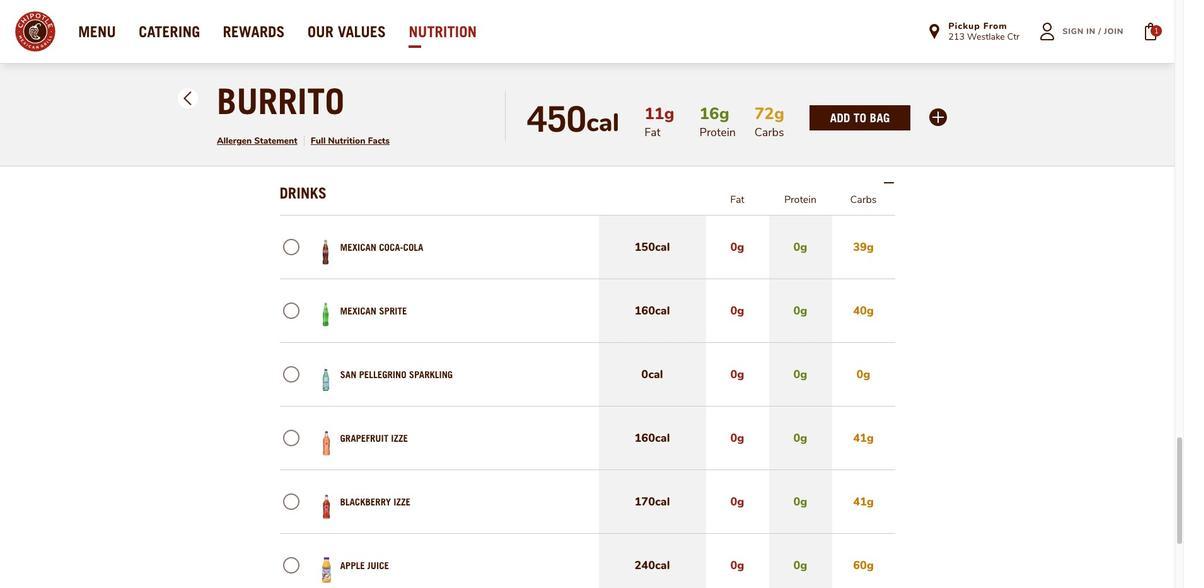 Task type: describe. For each thing, give the bounding box(es) containing it.
deselect ingredient group image for 160cal
[[283, 430, 299, 447]]

16g
[[700, 103, 730, 125]]

izze for 160cal
[[391, 433, 408, 444]]

41g for 170cal
[[854, 495, 874, 510]]

single sides
[[280, 113, 366, 131]]

2 image
[[184, 91, 191, 99]]

mexican coca-cola
[[340, 242, 424, 253]]

450
[[528, 98, 587, 140]]

apple juice
[[340, 560, 389, 572]]

protein
[[785, 193, 817, 207]]

add to bag button
[[831, 110, 891, 125]]

in
[[1087, 26, 1097, 37]]

170cal definition
[[599, 471, 706, 534]]

full nutrition facts link
[[311, 135, 390, 147]]

ctr
[[1008, 30, 1020, 43]]

2 toggle group image from the top
[[884, 178, 894, 188]]

sparkling
[[409, 369, 453, 380]]

1 image
[[184, 98, 191, 105]]

add to bag
[[831, 110, 891, 125]]

facts
[[368, 135, 390, 147]]

burrito
[[217, 80, 345, 122]]

60g definition
[[833, 534, 896, 589]]

deselect ingredient group image for 170cal
[[283, 494, 299, 510]]

160cal definition for 41g
[[599, 407, 706, 470]]

pellegrino
[[359, 369, 407, 380]]

mexican for 160cal
[[340, 305, 377, 317]]

160cal for 40g
[[635, 304, 670, 319]]

full nutrition facts
[[311, 135, 390, 147]]

mexican sprite
[[340, 305, 407, 317]]

fat
[[731, 193, 745, 207]]

apple
[[340, 560, 365, 572]]

our values link
[[308, 23, 386, 40]]

nutrition link
[[409, 23, 477, 40]]

rewards link
[[223, 23, 285, 40]]

westlake
[[968, 30, 1006, 43]]

nutrition
[[409, 23, 477, 40]]

san
[[340, 369, 357, 380]]

240cal definition
[[599, 534, 706, 589]]

deselect ingredient group image for 0cal
[[283, 367, 299, 383]]

san pellegrino sparkling
[[340, 369, 456, 380]]

39g definition
[[833, 216, 896, 279]]

0cal
[[642, 367, 664, 382]]

our values
[[308, 23, 386, 40]]

40g definition
[[833, 280, 896, 343]]

sprite
[[379, 305, 407, 317]]

coca-
[[379, 242, 404, 253]]

carbs
[[851, 193, 877, 207]]

213
[[949, 30, 965, 43]]

juice
[[368, 560, 389, 572]]

72g
[[755, 103, 785, 125]]

16g definition
[[700, 103, 730, 125]]



Task type: locate. For each thing, give the bounding box(es) containing it.
1 41g definition from the top
[[833, 407, 896, 470]]

3 deselect ingredient group image from the top
[[283, 494, 299, 510]]

izze right the blackberry
[[394, 497, 411, 508]]

41g definition
[[833, 407, 896, 470], [833, 471, 896, 534]]

2 deselect ingredient group image from the top
[[283, 367, 299, 383]]

catering link
[[139, 23, 200, 40]]

deselect ingredient group image for 160cal
[[283, 303, 299, 319]]

izze right grapefruit
[[391, 433, 408, 444]]

pickup from link
[[949, 20, 1020, 32]]

rewards
[[223, 23, 285, 40]]

allergen
[[217, 135, 252, 147]]

2 160cal from the top
[[635, 431, 670, 446]]

1 toggle group image from the top
[[884, 107, 894, 117]]

41g
[[854, 431, 874, 446], [854, 495, 874, 510]]

add
[[831, 110, 851, 125]]

menu
[[78, 23, 116, 40]]

1 deselect ingredient group image from the top
[[283, 239, 299, 256]]

150cal definition
[[599, 216, 706, 279]]

sign in / join
[[1063, 26, 1124, 37]]

cola
[[404, 242, 424, 253]]

240cal
[[635, 558, 670, 574]]

160cal definition for 40g
[[599, 280, 706, 343]]

catering
[[139, 23, 200, 40]]

1
[[1155, 26, 1160, 36]]

blackberry izze
[[340, 497, 411, 508]]

deselect ingredient group image for 150cal
[[283, 239, 299, 256]]

0g definition
[[706, 216, 769, 279], [769, 216, 833, 279], [706, 280, 769, 343], [769, 280, 833, 343], [706, 343, 769, 406], [769, 343, 833, 406], [833, 343, 896, 406], [706, 407, 769, 470], [769, 407, 833, 470], [706, 471, 769, 534], [769, 471, 833, 534], [706, 534, 769, 589], [769, 534, 833, 589]]

72g definition
[[755, 103, 785, 125]]

bag
[[870, 110, 891, 125]]

0 vertical spatial toggle group image
[[884, 107, 894, 117]]

grapefruit
[[340, 433, 389, 444]]

0cal definition
[[599, 343, 706, 406]]

sign
[[1063, 26, 1085, 37]]

deselect ingredient group image
[[283, 303, 299, 319], [283, 367, 299, 383], [283, 494, 299, 510], [283, 558, 299, 574]]

0 vertical spatial 41g
[[854, 431, 874, 446]]

1 vertical spatial 41g
[[854, 495, 874, 510]]

allergen statement
[[217, 135, 298, 147]]

pickup
[[949, 20, 981, 32]]

full
[[311, 135, 326, 147]]

0 vertical spatial 160cal definition
[[599, 280, 706, 343]]

menu link
[[78, 23, 116, 40]]

0 vertical spatial 160cal
[[635, 304, 670, 319]]

1 vertical spatial toggle group image
[[884, 178, 894, 188]]

0 vertical spatial deselect ingredient group image
[[283, 239, 299, 256]]

160cal
[[635, 304, 670, 319], [635, 431, 670, 446]]

160cal definition
[[599, 280, 706, 343], [599, 407, 706, 470]]

grapefruit izze
[[340, 433, 408, 444]]

0 vertical spatial izze
[[391, 433, 408, 444]]

213 westlake ctr link
[[949, 30, 1020, 43]]

2 41g from the top
[[854, 495, 874, 510]]

450 cal
[[528, 98, 620, 140]]

join
[[1105, 26, 1124, 37]]

160cal for 41g
[[635, 431, 670, 446]]

deselect ingredient group image
[[283, 239, 299, 256], [283, 430, 299, 447]]

11g definition
[[645, 103, 675, 125]]

2 deselect ingredient group image from the top
[[283, 430, 299, 447]]

from
[[984, 20, 1008, 32]]

1 deselect ingredient group image from the top
[[283, 303, 299, 319]]

our
[[308, 23, 334, 40]]

0 vertical spatial mexican
[[340, 242, 377, 253]]

nutrition
[[328, 135, 366, 147]]

41g for 160cal
[[854, 431, 874, 446]]

/
[[1099, 26, 1102, 37]]

1 vertical spatial izze
[[394, 497, 411, 508]]

4 deselect ingredient group image from the top
[[283, 558, 299, 574]]

statement
[[254, 135, 298, 147]]

cal definition
[[587, 106, 620, 140]]

450 definition
[[528, 98, 587, 140]]

izze
[[391, 433, 408, 444], [394, 497, 411, 508]]

1 vertical spatial deselect ingredient group image
[[283, 430, 299, 447]]

0g
[[731, 240, 745, 255], [794, 240, 808, 255], [731, 304, 745, 319], [794, 304, 808, 319], [731, 367, 745, 382], [794, 367, 808, 382], [857, 367, 871, 382], [731, 431, 745, 446], [794, 431, 808, 446], [731, 495, 745, 510], [794, 495, 808, 510], [731, 558, 745, 574], [794, 558, 808, 574]]

izze for 170cal
[[394, 497, 411, 508]]

single
[[280, 113, 324, 131]]

cal
[[587, 106, 620, 140]]

mexican
[[340, 242, 377, 253], [340, 305, 377, 317]]

40g
[[854, 304, 874, 319]]

sign in / join heading
[[1063, 26, 1124, 37]]

1 vertical spatial mexican
[[340, 305, 377, 317]]

60g
[[854, 558, 874, 574]]

drinks
[[280, 184, 327, 202]]

find a chipotle image
[[928, 24, 943, 39]]

chipotle mexican grill image
[[15, 11, 56, 52]]

41g definition for 160cal
[[833, 407, 896, 470]]

add to bag image
[[1136, 16, 1167, 47]]

150cal
[[635, 240, 670, 255]]

values
[[338, 23, 386, 40]]

mexican left coca-
[[340, 242, 377, 253]]

39g
[[854, 240, 874, 255]]

toggle group image
[[884, 107, 894, 117], [884, 178, 894, 188]]

allergen statement link
[[217, 135, 298, 147]]

mexican for 150cal
[[340, 242, 377, 253]]

0 vertical spatial 41g definition
[[833, 407, 896, 470]]

blackberry
[[340, 497, 391, 508]]

sides
[[329, 113, 366, 131]]

41g definition for 170cal
[[833, 471, 896, 534]]

1 mexican from the top
[[340, 242, 377, 253]]

pickup from 213 westlake ctr
[[949, 20, 1020, 43]]

2 160cal definition from the top
[[599, 407, 706, 470]]

1 41g from the top
[[854, 431, 874, 446]]

sign in image
[[1033, 16, 1063, 47]]

11g
[[645, 103, 675, 125]]

170cal
[[635, 495, 670, 510]]

1 vertical spatial 160cal
[[635, 431, 670, 446]]

to
[[854, 110, 867, 125]]

2 41g definition from the top
[[833, 471, 896, 534]]

1 160cal definition from the top
[[599, 280, 706, 343]]

deselect ingredient group image for 240cal
[[283, 558, 299, 574]]

2 mexican from the top
[[340, 305, 377, 317]]

1 160cal from the top
[[635, 304, 670, 319]]

1 vertical spatial 160cal definition
[[599, 407, 706, 470]]

1 vertical spatial 41g definition
[[833, 471, 896, 534]]

mexican left 'sprite'
[[340, 305, 377, 317]]



Task type: vqa. For each thing, say whether or not it's contained in the screenshot.


